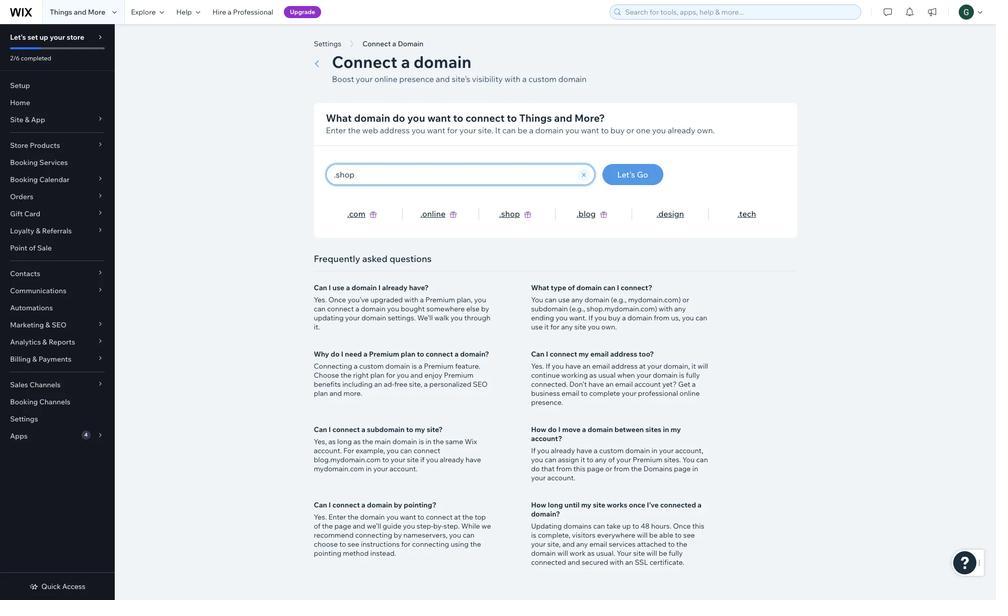 Task type: locate. For each thing, give the bounding box(es) containing it.
1 how from the top
[[531, 425, 547, 435]]

settings up boost at the top of the page
[[314, 39, 341, 48]]

connect for domain
[[332, 52, 398, 72]]

5 . from the left
[[657, 209, 659, 219]]

0 vertical spatial up
[[40, 33, 48, 42]]

your left store
[[50, 33, 65, 42]]

can
[[314, 283, 327, 293], [531, 350, 545, 359], [314, 425, 327, 435], [314, 501, 327, 510]]

loyalty
[[10, 227, 34, 236]]

see
[[684, 531, 695, 540], [348, 540, 359, 549]]

4 . from the left
[[577, 209, 579, 219]]

1 horizontal spatial it
[[581, 456, 585, 465]]

marketing & seo
[[10, 321, 67, 330]]

can for can i connect a subdomain to my site? yes, as long as the main domain is in the same wix account. for example, you can connect blog.mydomain.com to your site if you already have mydomain.com in your account.
[[314, 425, 327, 435]]

2 horizontal spatial plan
[[401, 350, 416, 359]]

a inside how long until my site works once i've connected a domain? updating domains can take up to 48 hours. once this is complete, visitors everywhere will be able to see your site, and any email services attached to the domain will work as usual. your site will be fully connected and secured with an ssl certificate.
[[698, 501, 702, 510]]

you
[[408, 112, 425, 124], [412, 125, 425, 135], [566, 125, 579, 135], [652, 125, 666, 135], [474, 296, 486, 305], [387, 305, 399, 314], [451, 314, 463, 323], [556, 314, 568, 323], [595, 314, 607, 323], [682, 314, 694, 323], [588, 323, 600, 332], [552, 362, 564, 371], [397, 371, 409, 380], [387, 447, 399, 456], [537, 447, 549, 456], [426, 456, 438, 465], [531, 456, 543, 465], [387, 513, 399, 522], [403, 522, 415, 531], [449, 531, 461, 540]]

what
[[326, 112, 352, 124], [531, 283, 549, 293]]

yes. inside can i connect a domain by pointing? yes. enter the domain you want to connect at the top of the page and we'll guide you step-by-step. while we recommend connecting by nameservers, you can choose to see instructions for connecting using the pointing method instead.
[[314, 513, 327, 522]]

connect up "site."
[[466, 112, 505, 124]]

booking for booking calendar
[[10, 175, 38, 184]]

long up blog.mydomain.com
[[337, 438, 352, 447]]

connect inside the can i connect my email address too? yes. if you have an email address at your domain, it will continue working as usual when your domain is fully connected. don't have an email account yet? get a business email to complete your professional online presence.
[[550, 350, 577, 359]]

. shop
[[499, 209, 520, 219]]

connecting down "step-"
[[412, 540, 449, 549]]

let's inside button
[[618, 170, 635, 180]]

1 vertical spatial site,
[[548, 540, 561, 549]]

and inside can i connect a domain by pointing? yes. enter the domain you want to connect at the top of the page and we'll guide you step-by-step. while we recommend connecting by nameservers, you can choose to see instructions for connecting using the pointing method instead.
[[353, 522, 365, 531]]

use inside can i use a domain i already have? yes. once you've upgraded with a premium plan, you can connect a domain you bought somewhere else by updating your domain settings. we'll walk you through it.
[[333, 283, 345, 293]]

your inside can i use a domain i already have? yes. once you've upgraded with a premium plan, you can connect a domain you bought somewhere else by updating your domain settings. we'll walk you through it.
[[345, 314, 360, 323]]

booking channels
[[10, 398, 70, 407]]

with inside connect a domain boost your online presence and site's visibility with a custom domain
[[505, 74, 521, 84]]

go
[[637, 170, 648, 180]]

let's
[[10, 33, 26, 42], [618, 170, 635, 180]]

top
[[475, 513, 486, 522]]

in down account,
[[693, 465, 698, 474]]

a inside can i connect a subdomain to my site? yes, as long as the main domain is in the same wix account. for example, you can connect blog.mydomain.com to your site if you already have mydomain.com in your account.
[[362, 425, 366, 435]]

ad-
[[384, 380, 394, 389]]

i inside can i connect a subdomain to my site? yes, as long as the main domain is in the same wix account. for example, you can connect blog.mydomain.com to your site if you already have mydomain.com in your account.
[[329, 425, 331, 435]]

& inside 'popup button'
[[32, 355, 37, 364]]

with down services
[[610, 558, 624, 567]]

2 horizontal spatial page
[[674, 465, 691, 474]]

premium inside how do i move a domain between sites in my account? if you already have a custom domain in your account, you can assign it to any of your premium sites. you can do that from this page or from the domains page in your account.
[[633, 456, 663, 465]]

0 vertical spatial subdomain
[[531, 305, 568, 314]]

0 vertical spatial domain?
[[460, 350, 489, 359]]

0 horizontal spatial see
[[348, 540, 359, 549]]

step-
[[417, 522, 434, 531]]

fully down able
[[669, 549, 683, 558]]

1 vertical spatial this
[[693, 522, 705, 531]]

(e.g., right ending
[[570, 305, 585, 314]]

what inside what type of domain can i connect? you can use any domain (e.g., mydomain.com) or subdomain (e.g., shop.mydomain.com) with any ending you want. if you buy a domain from us, you can use it for any site you own.
[[531, 283, 549, 293]]

to inside the can i connect my email address too? yes. if you have an email address at your domain, it will continue working as usual when your domain is fully connected. don't have an email account yet? get a business email to complete your professional online presence.
[[581, 389, 588, 398]]

1 vertical spatial connect
[[332, 52, 398, 72]]

1 vertical spatial plan
[[370, 371, 385, 380]]

shop.mydomain.com)
[[587, 305, 657, 314]]

and left we'll
[[353, 522, 365, 531]]

0 horizontal spatial up
[[40, 33, 48, 42]]

0 vertical spatial custom
[[529, 74, 557, 84]]

premium
[[426, 296, 455, 305], [369, 350, 399, 359], [424, 362, 454, 371], [444, 371, 474, 380], [633, 456, 663, 465]]

0 horizontal spatial seo
[[52, 321, 67, 330]]

2 how from the top
[[531, 501, 547, 510]]

online inside connect a domain boost your online presence and site's visibility with a custom domain
[[375, 74, 398, 84]]

& left reports
[[42, 338, 47, 347]]

already inside what domain do you want to connect to things and more? enter the web address you want for your site. it can be a domain you want to buy or one you already own.
[[668, 125, 696, 135]]

email up secured at the bottom right of page
[[590, 540, 607, 549]]

1 horizontal spatial online
[[422, 209, 446, 219]]

domain? inside the why do i need a premium plan to connect a domain? connecting a custom domain is a premium feature. choose the right plan for you and enjoy premium benefits including an ad-free site, a personalized seo plan and more.
[[460, 350, 489, 359]]

can inside can i connect a subdomain to my site? yes, as long as the main domain is in the same wix account. for example, you can connect blog.mydomain.com to your site if you already have mydomain.com in your account.
[[400, 447, 412, 456]]

domain?
[[460, 350, 489, 359], [531, 510, 560, 519]]

the
[[348, 125, 360, 135], [341, 371, 352, 380], [362, 438, 373, 447], [433, 438, 444, 447], [631, 465, 642, 474], [348, 513, 359, 522], [462, 513, 473, 522], [322, 522, 333, 531], [470, 540, 481, 549], [677, 540, 688, 549]]

my right until
[[581, 501, 592, 510]]

& for marketing
[[45, 321, 50, 330]]

address up account
[[612, 362, 638, 371]]

if
[[589, 314, 593, 323], [546, 362, 550, 371], [531, 447, 536, 456]]

email left account
[[615, 380, 633, 389]]

1 vertical spatial booking
[[10, 175, 38, 184]]

1 vertical spatial how
[[531, 501, 547, 510]]

1 horizontal spatial plan
[[370, 371, 385, 380]]

& inside dropdown button
[[25, 115, 30, 124]]

connect a domain button
[[358, 36, 429, 51]]

2 . from the left
[[421, 209, 422, 219]]

in down example,
[[366, 465, 372, 474]]

0 horizontal spatial or
[[606, 465, 612, 474]]

domain? for why do i need a premium plan to connect a domain?
[[460, 350, 489, 359]]

1 horizontal spatial if
[[546, 362, 550, 371]]

working
[[562, 371, 588, 380]]

2 horizontal spatial or
[[683, 296, 690, 305]]

main
[[375, 438, 391, 447]]

0 horizontal spatial account.
[[314, 447, 342, 456]]

site
[[10, 115, 23, 124]]

is left enjoy
[[412, 362, 417, 371]]

0 vertical spatial fully
[[686, 371, 700, 380]]

any inside how do i move a domain between sites in my account? if you already have a custom domain in your account, you can assign it to any of your premium sites. you can do that from this page or from the domains page in your account.
[[595, 456, 607, 465]]

connect down site?
[[414, 447, 440, 456]]

will
[[698, 362, 708, 371], [637, 531, 648, 540], [558, 549, 568, 558], [647, 549, 657, 558]]

long inside can i connect a subdomain to my site? yes, as long as the main domain is in the same wix account. for example, you can connect blog.mydomain.com to your site if you already have mydomain.com in your account.
[[337, 438, 352, 447]]

i left need
[[341, 350, 343, 359]]

0 horizontal spatial connected
[[531, 558, 566, 567]]

it inside the can i connect my email address too? yes. if you have an email address at your domain, it will continue working as usual when your domain is fully connected. don't have an email account yet? get a business email to complete your professional online presence.
[[692, 362, 696, 371]]

booking
[[10, 158, 38, 167], [10, 175, 38, 184], [10, 398, 38, 407]]

1 vertical spatial if
[[546, 362, 550, 371]]

things and more
[[50, 8, 105, 17]]

by right else
[[481, 305, 489, 314]]

how inside how do i move a domain between sites in my account? if you already have a custom domain in your account, you can assign it to any of your premium sites. you can do that from this page or from the domains page in your account.
[[531, 425, 547, 435]]

connect inside the why do i need a premium plan to connect a domain? connecting a custom domain is a premium feature. choose the right plan for you and enjoy premium benefits including an ad-free site, a personalized seo plan and more.
[[426, 350, 453, 359]]

1 horizontal spatial once
[[673, 522, 691, 531]]

6 . from the left
[[738, 209, 740, 219]]

buy inside what domain do you want to connect to things and more? enter the web address you want for your site. it can be a domain you want to buy or one you already own.
[[611, 125, 625, 135]]

can i connect a subdomain to my site? yes, as long as the main domain is in the same wix account. for example, you can connect blog.mydomain.com to your site if you already have mydomain.com in your account.
[[314, 425, 481, 474]]

can inside can i use a domain i already have? yes. once you've upgraded with a premium plan, you can connect a domain you bought somewhere else by updating your domain settings. we'll walk you through it.
[[314, 283, 327, 293]]

0 horizontal spatial site,
[[409, 380, 423, 389]]

booking inside popup button
[[10, 175, 38, 184]]

loyalty & referrals
[[10, 227, 72, 236]]

0 vertical spatial address
[[380, 125, 410, 135]]

plan,
[[457, 296, 473, 305]]

connect
[[363, 39, 391, 48], [332, 52, 398, 72]]

1 horizontal spatial things
[[519, 112, 552, 124]]

your right when
[[637, 371, 652, 380]]

0 horizontal spatial own.
[[602, 323, 617, 332]]

seo inside the why do i need a premium plan to connect a domain? connecting a custom domain is a premium feature. choose the right plan for you and enjoy premium benefits including an ad-free site, a personalized seo plan and more.
[[473, 380, 488, 389]]

a down domain
[[401, 52, 410, 72]]

premium up 'walk'
[[426, 296, 455, 305]]

for left "site."
[[447, 125, 458, 135]]

0 horizontal spatial this
[[574, 465, 586, 474]]

connect?
[[621, 283, 653, 293]]

1 vertical spatial once
[[673, 522, 691, 531]]

& up analytics & reports
[[45, 321, 50, 330]]

0 horizontal spatial let's
[[10, 33, 26, 42]]

between
[[615, 425, 644, 435]]

long inside how long until my site works once i've connected a domain? updating domains can take up to 48 hours. once this is complete, visitors everywhere will be able to see your site, and any email services attached to the domain will work as usual. your site will be fully connected and secured with an ssl certificate.
[[548, 501, 563, 510]]

sidebar element
[[0, 24, 115, 601]]

pointing
[[314, 549, 341, 558]]

0 vertical spatial site,
[[409, 380, 423, 389]]

0 vertical spatial by
[[481, 305, 489, 314]]

you inside the can i connect my email address too? yes. if you have an email address at your domain, it will continue working as usual when your domain is fully connected. don't have an email account yet? get a business email to complete your professional online presence.
[[552, 362, 564, 371]]

premium inside can i use a domain i already have? yes. once you've upgraded with a premium plan, you can connect a domain you bought somewhere else by updating your domain settings. we'll walk you through it.
[[426, 296, 455, 305]]

want
[[428, 112, 451, 124], [427, 125, 445, 135], [581, 125, 599, 135], [400, 513, 416, 522]]

connect up for
[[333, 425, 360, 435]]

already up upgraded
[[382, 283, 408, 293]]

yes. up recommend
[[314, 513, 327, 522]]

my up working
[[579, 350, 589, 359]]

1 vertical spatial long
[[548, 501, 563, 510]]

pointing?
[[404, 501, 437, 510]]

& right site
[[25, 115, 30, 124]]

1 vertical spatial buy
[[608, 314, 621, 323]]

your up the domains
[[659, 447, 674, 456]]

1 vertical spatial fully
[[669, 549, 683, 558]]

2 vertical spatial by
[[394, 531, 402, 540]]

. for shop
[[499, 209, 501, 219]]

1 horizontal spatial use
[[531, 323, 543, 332]]

connect a domain boost your online presence and site's visibility with a custom domain
[[332, 52, 587, 84]]

account. left for
[[314, 447, 342, 456]]

2 vertical spatial use
[[531, 323, 543, 332]]

connect inside connect a domain boost your online presence and site's visibility with a custom domain
[[332, 52, 398, 72]]

is inside the why do i need a premium plan to connect a domain? connecting a custom domain is a premium feature. choose the right plan for you and enjoy premium benefits including an ad-free site, a personalized seo plan and more.
[[412, 362, 417, 371]]

a up feature.
[[455, 350, 459, 359]]

0 vertical spatial if
[[589, 314, 593, 323]]

2 horizontal spatial use
[[558, 296, 570, 305]]

as inside the can i connect my email address too? yes. if you have an email address at your domain, it will continue working as usual when your domain is fully connected. don't have an email account yet? get a business email to complete your professional online presence.
[[590, 371, 597, 380]]

connect
[[466, 112, 505, 124], [327, 305, 354, 314], [426, 350, 453, 359], [550, 350, 577, 359], [333, 425, 360, 435], [414, 447, 440, 456], [333, 501, 360, 510], [426, 513, 453, 522]]

can left assign
[[545, 456, 557, 465]]

at inside the can i connect my email address too? yes. if you have an email address at your domain, it will continue working as usual when your domain is fully connected. don't have an email account yet? get a business email to complete your professional online presence.
[[639, 362, 646, 371]]

how long until my site works once i've connected a domain? updating domains can take up to 48 hours. once this is complete, visitors everywhere will be able to see your site, and any email services attached to the domain will work as usual. your site will be fully connected and secured with an ssl certificate.
[[531, 501, 705, 567]]

0 vertical spatial own.
[[697, 125, 715, 135]]

2 horizontal spatial account.
[[548, 474, 576, 483]]

wix
[[465, 438, 477, 447]]

site
[[575, 323, 586, 332], [407, 456, 419, 465], [593, 501, 606, 510], [633, 549, 645, 558]]

i inside can i connect a domain by pointing? yes. enter the domain you want to connect at the top of the page and we'll guide you step-by-step. while we recommend connecting by nameservers, you can choose to see instructions for connecting using the pointing method instead.
[[329, 501, 331, 510]]

at left while
[[454, 513, 461, 522]]

long
[[337, 438, 352, 447], [548, 501, 563, 510]]

.
[[347, 209, 349, 219], [421, 209, 422, 219], [499, 209, 501, 219], [577, 209, 579, 219], [657, 209, 659, 219], [738, 209, 740, 219]]

0 horizontal spatial be
[[518, 125, 528, 135]]

1 horizontal spatial own.
[[697, 125, 715, 135]]

connect left upgraded
[[327, 305, 354, 314]]

1 . from the left
[[347, 209, 349, 219]]

with inside can i use a domain i already have? yes. once you've upgraded with a premium plan, you can connect a domain you bought somewhere else by updating your domain settings. we'll walk you through it.
[[405, 296, 419, 305]]

can inside can i connect a domain by pointing? yes. enter the domain you want to connect at the top of the page and we'll guide you step-by-step. while we recommend connecting by nameservers, you can choose to see instructions for connecting using the pointing method instead.
[[463, 531, 475, 540]]

2 booking from the top
[[10, 175, 38, 184]]

we
[[482, 522, 491, 531]]

able
[[660, 531, 674, 540]]

0 horizontal spatial domain?
[[460, 350, 489, 359]]

0 vertical spatial be
[[518, 125, 528, 135]]

have inside can i connect a subdomain to my site? yes, as long as the main domain is in the same wix account. for example, you can connect blog.mydomain.com to your site if you already have mydomain.com in your account.
[[466, 456, 481, 465]]

1 vertical spatial things
[[519, 112, 552, 124]]

i inside the why do i need a premium plan to connect a domain? connecting a custom domain is a premium feature. choose the right plan for you and enjoy premium benefits including an ad-free site, a personalized seo plan and more.
[[341, 350, 343, 359]]

home
[[10, 98, 30, 107]]

2 horizontal spatial it
[[692, 362, 696, 371]]

booking calendar
[[10, 175, 70, 184]]

my
[[579, 350, 589, 359], [415, 425, 425, 435], [671, 425, 681, 435], [581, 501, 592, 510]]

1 booking from the top
[[10, 158, 38, 167]]

from left the domains
[[614, 465, 630, 474]]

domain inside can i connect a subdomain to my site? yes, as long as the main domain is in the same wix account. for example, you can connect blog.mydomain.com to your site if you already have mydomain.com in your account.
[[393, 438, 417, 447]]

1 vertical spatial you
[[683, 456, 695, 465]]

1 horizontal spatial domain?
[[531, 510, 560, 519]]

1 horizontal spatial see
[[684, 531, 695, 540]]

connecting up 'instead.'
[[355, 531, 392, 540]]

1 horizontal spatial subdomain
[[531, 305, 568, 314]]

connected down complete,
[[531, 558, 566, 567]]

premium up ad- at left
[[369, 350, 399, 359]]

a right updating
[[356, 305, 359, 314]]

1 vertical spatial it
[[692, 362, 696, 371]]

channels down sales channels dropdown button
[[39, 398, 70, 407]]

it
[[545, 323, 549, 332], [692, 362, 696, 371], [581, 456, 585, 465]]

1 horizontal spatial at
[[639, 362, 646, 371]]

how for account?
[[531, 425, 547, 435]]

up right take on the bottom
[[622, 522, 631, 531]]

yes. for can i connect a domain by pointing? yes. enter the domain you want to connect at the top of the page and we'll guide you step-by-step. while we recommend connecting by nameservers, you can choose to see instructions for connecting using the pointing method instead.
[[314, 513, 327, 522]]

channels inside sales channels dropdown button
[[30, 381, 61, 390]]

0 vertical spatial or
[[627, 125, 635, 135]]

domain
[[398, 39, 424, 48]]

custom
[[529, 74, 557, 84], [359, 362, 384, 371], [599, 447, 624, 456]]

when
[[617, 371, 635, 380]]

long left until
[[548, 501, 563, 510]]

use left want.
[[531, 323, 543, 332]]

bought
[[401, 305, 425, 314]]

everywhere
[[597, 531, 636, 540]]

connect inside button
[[363, 39, 391, 48]]

0 vertical spatial things
[[50, 8, 72, 17]]

for left want.
[[551, 323, 560, 332]]

0 vertical spatial buy
[[611, 125, 625, 135]]

this right able
[[693, 522, 705, 531]]

for
[[447, 125, 458, 135], [551, 323, 560, 332], [386, 371, 395, 380], [401, 540, 411, 549]]

2/6
[[10, 54, 20, 62]]

1 horizontal spatial custom
[[529, 74, 557, 84]]

upgrade button
[[284, 6, 321, 18]]

channels up booking channels
[[30, 381, 61, 390]]

1 vertical spatial at
[[454, 513, 461, 522]]

. for online
[[421, 209, 422, 219]]

3 booking from the top
[[10, 398, 38, 407]]

3 . from the left
[[499, 209, 501, 219]]

online inside the can i connect my email address too? yes. if you have an email address at your domain, it will continue working as usual when your domain is fully connected. don't have an email account yet? get a business email to complete your professional online presence.
[[680, 389, 700, 398]]

custom down between
[[599, 447, 624, 456]]

channels inside booking channels link
[[39, 398, 70, 407]]

1 vertical spatial yes.
[[531, 362, 544, 371]]

of inside 'link'
[[29, 244, 36, 253]]

2 horizontal spatial from
[[654, 314, 670, 323]]

this inside how long until my site works once i've connected a domain? updating domains can take up to 48 hours. once this is complete, visitors everywhere will be able to see your site, and any email services attached to the domain will work as usual. your site will be fully connected and secured with an ssl certificate.
[[693, 522, 705, 531]]

this right the that
[[574, 465, 586, 474]]

connecting
[[314, 362, 352, 371]]

email up usual
[[591, 350, 609, 359]]

my left site?
[[415, 425, 425, 435]]

1 vertical spatial seo
[[473, 380, 488, 389]]

an left ssl
[[625, 558, 633, 567]]

0 vertical spatial it
[[545, 323, 549, 332]]

2 vertical spatial custom
[[599, 447, 624, 456]]

fully inside how long until my site works once i've connected a domain? updating domains can take up to 48 hours. once this is complete, visitors everywhere will be able to see your site, and any email services attached to the domain will work as usual. your site will be fully connected and secured with an ssl certificate.
[[669, 549, 683, 558]]

or inside what type of domain can i connect? you can use any domain (e.g., mydomain.com) or subdomain (e.g., shop.mydomain.com) with any ending you want. if you buy a domain from us, you can use it for any site you own.
[[683, 296, 690, 305]]

0 horizontal spatial long
[[337, 438, 352, 447]]

can for can i connect my email address too? yes. if you have an email address at your domain, it will continue working as usual when your domain is fully connected. don't have an email account yet? get a business email to complete your professional online presence.
[[531, 350, 545, 359]]

& for site
[[25, 115, 30, 124]]

billing & payments
[[10, 355, 71, 364]]

what for what type of domain can i connect?
[[531, 283, 549, 293]]

hire
[[213, 8, 226, 17]]

1 vertical spatial what
[[531, 283, 549, 293]]

let's for let's go
[[618, 170, 635, 180]]

1 vertical spatial be
[[649, 531, 658, 540]]

yes. inside can i use a domain i already have? yes. once you've upgraded with a premium plan, you can connect a domain you bought somewhere else by updating your domain settings. we'll walk you through it.
[[314, 296, 327, 305]]

1 horizontal spatial seo
[[473, 380, 488, 389]]

that
[[542, 465, 555, 474]]

0 horizontal spatial at
[[454, 513, 461, 522]]

do
[[393, 112, 405, 124], [331, 350, 340, 359], [548, 425, 557, 435], [531, 465, 540, 474]]

0 horizontal spatial fully
[[669, 549, 683, 558]]

i down frequently
[[329, 283, 331, 293]]

my inside the can i connect my email address too? yes. if you have an email address at your domain, it will continue working as usual when your domain is fully connected. don't have an email account yet? get a business email to complete your professional online presence.
[[579, 350, 589, 359]]

1 horizontal spatial or
[[627, 125, 635, 135]]

2 vertical spatial it
[[581, 456, 585, 465]]

a right visibility
[[523, 74, 527, 84]]

once inside can i use a domain i already have? yes. once you've upgraded with a premium plan, you can connect a domain you bought somewhere else by updating your domain settings. we'll walk you through it.
[[329, 296, 346, 305]]

of inside how do i move a domain between sites in my account? if you already have a custom domain in your account, you can assign it to any of your premium sites. you can do that from this page or from the domains page in your account.
[[608, 456, 615, 465]]

walk
[[435, 314, 449, 323]]

calendar
[[39, 175, 70, 184]]

site inside what type of domain can i connect? you can use any domain (e.g., mydomain.com) or subdomain (e.g., shop.mydomain.com) with any ending you want. if you buy a domain from us, you can use it for any site you own.
[[575, 323, 586, 332]]

if inside what type of domain can i connect? you can use any domain (e.g., mydomain.com) or subdomain (e.g., shop.mydomain.com) with any ending you want. if you buy a domain from us, you can use it for any site you own.
[[589, 314, 593, 323]]

be inside what domain do you want to connect to things and more? enter the web address you want for your site. it can be a domain you want to buy or one you already own.
[[518, 125, 528, 135]]

booking down "sales"
[[10, 398, 38, 407]]

own. inside what type of domain can i connect? you can use any domain (e.g., mydomain.com) or subdomain (e.g., shop.mydomain.com) with any ending you want. if you buy a domain from us, you can use it for any site you own.
[[602, 323, 617, 332]]

a inside button
[[393, 39, 396, 48]]

1 vertical spatial own.
[[602, 323, 617, 332]]

want down presence
[[428, 112, 451, 124]]

can for can i use a domain i already have? yes. once you've upgraded with a premium plan, you can connect a domain you bought somewhere else by updating your domain settings. we'll walk you through it.
[[314, 283, 327, 293]]

settings inside sidebar element
[[10, 415, 38, 424]]

custom down need
[[359, 362, 384, 371]]

2 horizontal spatial online
[[680, 389, 700, 398]]

subdomain inside what type of domain can i connect? you can use any domain (e.g., mydomain.com) or subdomain (e.g., shop.mydomain.com) with any ending you want. if you buy a domain from us, you can use it for any site you own.
[[531, 305, 568, 314]]

0 horizontal spatial what
[[326, 112, 352, 124]]

connected right i've
[[660, 501, 696, 510]]

0 vertical spatial online
[[375, 74, 398, 84]]

already down account?
[[551, 447, 575, 456]]

choose
[[314, 371, 339, 380]]

connect up enjoy
[[426, 350, 453, 359]]

if down account?
[[531, 447, 536, 456]]

the left the web
[[348, 125, 360, 135]]

custom up what domain do you want to connect to things and more? enter the web address you want for your site. it can be a domain you want to buy or one you already own.
[[529, 74, 557, 84]]

connect left domain
[[363, 39, 391, 48]]

step.
[[444, 522, 460, 531]]

have inside how do i move a domain between sites in my account? if you already have a custom domain in your account, you can assign it to any of your premium sites. you can do that from this page or from the domains page in your account.
[[577, 447, 592, 456]]

connect up working
[[550, 350, 577, 359]]

online down e.g. mystunningwebsite.com field
[[422, 209, 446, 219]]

do inside what domain do you want to connect to things and more? enter the web address you want for your site. it can be a domain you want to buy or one you already own.
[[393, 112, 405, 124]]

0 vertical spatial at
[[639, 362, 646, 371]]

a up example,
[[362, 425, 366, 435]]

yes. up connected.
[[531, 362, 544, 371]]

hire a professional link
[[207, 0, 279, 24]]

can up yes,
[[314, 425, 327, 435]]

your
[[50, 33, 65, 42], [356, 74, 373, 84], [460, 125, 476, 135], [345, 314, 360, 323], [648, 362, 662, 371], [637, 371, 652, 380], [622, 389, 637, 398], [659, 447, 674, 456], [391, 456, 406, 465], [617, 456, 631, 465], [373, 465, 388, 474], [531, 474, 546, 483], [531, 540, 546, 549]]

with down have?
[[405, 296, 419, 305]]

1 horizontal spatial long
[[548, 501, 563, 510]]

1 horizontal spatial what
[[531, 283, 549, 293]]

premium right enjoy
[[444, 371, 474, 380]]

0 vertical spatial connect
[[363, 39, 391, 48]]

plan
[[401, 350, 416, 359], [370, 371, 385, 380], [314, 389, 328, 398]]

a down have?
[[420, 296, 424, 305]]

0 vertical spatial seo
[[52, 321, 67, 330]]

of right type on the top of the page
[[568, 283, 575, 293]]

0 vertical spatial yes.
[[314, 296, 327, 305]]

will inside the can i connect my email address too? yes. if you have an email address at your domain, it will continue working as usual when your domain is fully connected. don't have an email account yet? get a business email to complete your professional online presence.
[[698, 362, 708, 371]]

of left sale
[[29, 244, 36, 253]]

. for blog
[[577, 209, 579, 219]]

1 horizontal spatial site,
[[548, 540, 561, 549]]

be right it
[[518, 125, 528, 135]]

0 vertical spatial channels
[[30, 381, 61, 390]]

site, inside how long until my site works once i've connected a domain? updating domains can take up to 48 hours. once this is complete, visitors everywhere will be able to see your site, and any email services attached to the domain will work as usual. your site will be fully connected and secured with an ssl certificate.
[[548, 540, 561, 549]]

complete
[[589, 389, 620, 398]]

yes. inside the can i connect my email address too? yes. if you have an email address at your domain, it will continue working as usual when your domain is fully connected. don't have an email account yet? get a business email to complete your professional online presence.
[[531, 362, 544, 371]]

or inside what domain do you want to connect to things and more? enter the web address you want for your site. it can be a domain you want to buy or one you already own.
[[627, 125, 635, 135]]

professional
[[638, 389, 678, 398]]

up inside sidebar element
[[40, 33, 48, 42]]

have
[[566, 362, 581, 371], [589, 380, 604, 389], [577, 447, 592, 456], [466, 456, 481, 465]]

can i use a domain i already have? yes. once you've upgraded with a premium plan, you can connect a domain you bought somewhere else by updating your domain settings. we'll walk you through it.
[[314, 283, 491, 332]]

can right sites.
[[697, 456, 708, 465]]

0 vertical spatial how
[[531, 425, 547, 435]]

can inside can i use a domain i already have? yes. once you've upgraded with a premium plan, you can connect a domain you bought somewhere else by updating your domain settings. we'll walk you through it.
[[314, 305, 326, 314]]

online right 'yet?'
[[680, 389, 700, 398]]

a up instructions
[[362, 501, 366, 510]]

your inside what domain do you want to connect to things and more? enter the web address you want for your site. it can be a domain you want to buy or one you already own.
[[460, 125, 476, 135]]

& right billing
[[32, 355, 37, 364]]

connecting
[[355, 531, 392, 540], [412, 540, 449, 549]]

page down account,
[[674, 465, 691, 474]]

2 vertical spatial booking
[[10, 398, 38, 407]]

can up continue
[[531, 350, 545, 359]]

by-
[[434, 522, 444, 531]]

attached
[[638, 540, 667, 549]]

is left complete,
[[531, 531, 537, 540]]

1 horizontal spatial this
[[693, 522, 705, 531]]

2 horizontal spatial be
[[659, 549, 668, 558]]

0 vertical spatial let's
[[10, 33, 26, 42]]

0 horizontal spatial from
[[556, 465, 572, 474]]

up right the set
[[40, 33, 48, 42]]

in up the domains
[[652, 447, 658, 456]]

the left the right
[[341, 371, 352, 380]]

payments
[[39, 355, 71, 364]]

enjoy
[[425, 371, 442, 380]]

can left take on the bottom
[[593, 522, 605, 531]]

custom inside connect a domain boost your online presence and site's visibility with a custom domain
[[529, 74, 557, 84]]

0 vertical spatial once
[[329, 296, 346, 305]]

domain
[[414, 52, 472, 72], [559, 74, 587, 84], [354, 112, 390, 124], [536, 125, 564, 135], [352, 283, 377, 293], [577, 283, 602, 293], [585, 296, 610, 305], [361, 305, 386, 314], [362, 314, 386, 323], [628, 314, 653, 323], [385, 362, 410, 371], [653, 371, 678, 380], [588, 425, 613, 435], [393, 438, 417, 447], [625, 447, 650, 456], [367, 501, 392, 510], [360, 513, 385, 522], [531, 549, 556, 558]]



Task type: describe. For each thing, give the bounding box(es) containing it.
upgraded
[[371, 296, 403, 305]]

boost
[[332, 74, 354, 84]]

do left the that
[[531, 465, 540, 474]]

can up shop.mydomain.com)
[[604, 283, 616, 293]]

domain inside how long until my site works once i've connected a domain? updating domains can take up to 48 hours. once this is complete, visitors everywhere will be able to see your site, and any email services attached to the domain will work as usual. your site will be fully connected and secured with an ssl certificate.
[[531, 549, 556, 558]]

have up "don't"
[[566, 362, 581, 371]]

guide
[[383, 522, 402, 531]]

already inside can i connect a subdomain to my site? yes, as long as the main domain is in the same wix account. for example, you can connect blog.mydomain.com to your site if you already have mydomain.com in your account.
[[440, 456, 464, 465]]

settings link
[[0, 411, 115, 428]]

services
[[39, 158, 68, 167]]

account
[[635, 380, 661, 389]]

to inside the why do i need a premium plan to connect a domain? connecting a custom domain is a premium feature. choose the right plan for you and enjoy premium benefits including an ad-free site, a personalized seo plan and more.
[[417, 350, 424, 359]]

contacts button
[[0, 265, 115, 282]]

we'll
[[367, 522, 381, 531]]

for inside can i connect a domain by pointing? yes. enter the domain you want to connect at the top of the page and we'll guide you step-by-step. while we recommend connecting by nameservers, you can choose to see instructions for connecting using the pointing method instead.
[[401, 540, 411, 549]]

things inside what domain do you want to connect to things and more? enter the web address you want for your site. it can be a domain you want to buy or one you already own.
[[519, 112, 552, 124]]

we'll
[[418, 314, 433, 323]]

store products
[[10, 141, 60, 150]]

through
[[464, 314, 491, 323]]

1 horizontal spatial be
[[649, 531, 658, 540]]

fully inside the can i connect my email address too? yes. if you have an email address at your domain, it will continue working as usual when your domain is fully connected. don't have an email account yet? get a business email to complete your professional online presence.
[[686, 371, 700, 380]]

with inside what type of domain can i connect? you can use any domain (e.g., mydomain.com) or subdomain (e.g., shop.mydomain.com) with any ending you want. if you buy a domain from us, you can use it for any site you own.
[[659, 305, 673, 314]]

us,
[[671, 314, 681, 323]]

apps
[[10, 432, 28, 441]]

my inside how do i move a domain between sites in my account? if you already have a custom domain in your account, you can assign it to any of your premium sites. you can do that from this page or from the domains page in your account.
[[671, 425, 681, 435]]

orders button
[[0, 188, 115, 205]]

seo inside popup button
[[52, 321, 67, 330]]

your
[[617, 549, 632, 558]]

analytics & reports
[[10, 338, 75, 347]]

an up "don't"
[[583, 362, 591, 371]]

if inside the can i connect my email address too? yes. if you have an email address at your domain, it will continue working as usual when your domain is fully connected. don't have an email account yet? get a business email to complete your professional online presence.
[[546, 362, 550, 371]]

marketing & seo button
[[0, 317, 115, 334]]

i've
[[647, 501, 659, 510]]

analytics & reports button
[[0, 334, 115, 351]]

want up e.g. mystunningwebsite.com field
[[427, 125, 445, 135]]

address inside what domain do you want to connect to things and more? enter the web address you want for your site. it can be a domain you want to buy or one you already own.
[[380, 125, 410, 135]]

& for analytics
[[42, 338, 47, 347]]

domain inside the can i connect my email address too? yes. if you have an email address at your domain, it will continue working as usual when your domain is fully connected. don't have an email account yet? get a business email to complete your professional online presence.
[[653, 371, 678, 380]]

to inside how do i move a domain between sites in my account? if you already have a custom domain in your account, you can assign it to any of your premium sites. you can do that from this page or from the domains page in your account.
[[587, 456, 594, 465]]

site left "works"
[[593, 501, 606, 510]]

billing & payments button
[[0, 351, 115, 368]]

from inside what type of domain can i connect? you can use any domain (e.g., mydomain.com) or subdomain (e.g., shop.mydomain.com) with any ending you want. if you buy a domain from us, you can use it for any site you own.
[[654, 314, 670, 323]]

your down main
[[391, 456, 406, 465]]

2 vertical spatial address
[[612, 362, 638, 371]]

store products button
[[0, 137, 115, 154]]

the down site?
[[433, 438, 444, 447]]

connect for domain
[[363, 39, 391, 48]]

updating
[[314, 314, 344, 323]]

yes,
[[314, 438, 327, 447]]

point
[[10, 244, 27, 253]]

connect a domain
[[363, 39, 424, 48]]

sales
[[10, 381, 28, 390]]

domains
[[644, 465, 673, 474]]

point of sale link
[[0, 240, 115, 257]]

1 horizontal spatial account.
[[390, 465, 418, 474]]

shop
[[501, 209, 520, 219]]

the up choose
[[322, 522, 333, 531]]

you inside what type of domain can i connect? you can use any domain (e.g., mydomain.com) or subdomain (e.g., shop.mydomain.com) with any ending you want. if you buy a domain from us, you can use it for any site you own.
[[531, 296, 543, 305]]

by inside can i use a domain i already have? yes. once you've upgraded with a premium plan, you can connect a domain you bought somewhere else by updating your domain settings. we'll walk you through it.
[[481, 305, 489, 314]]

visitors
[[572, 531, 596, 540]]

buy inside what type of domain can i connect? you can use any domain (e.g., mydomain.com) or subdomain (e.g., shop.mydomain.com) with any ending you want. if you buy a domain from us, you can use it for any site you own.
[[608, 314, 621, 323]]

and left more.
[[330, 389, 342, 398]]

& for loyalty
[[36, 227, 40, 236]]

site, inside the why do i need a premium plan to connect a domain? connecting a custom domain is a premium feature. choose the right plan for you and enjoy premium benefits including an ad-free site, a personalized seo plan and more.
[[409, 380, 423, 389]]

is inside how long until my site works once i've connected a domain? updating domains can take up to 48 hours. once this is complete, visitors everywhere will be able to see your site, and any email services attached to the domain will work as usual. your site will be fully connected and secured with an ssl certificate.
[[531, 531, 537, 540]]

what for what domain do you want to connect to things and more?
[[326, 112, 352, 124]]

is inside the can i connect my email address too? yes. if you have an email address at your domain, it will continue working as usual when your domain is fully connected. don't have an email account yet? get a business email to complete your professional online presence.
[[679, 371, 685, 380]]

of inside can i connect a domain by pointing? yes. enter the domain you want to connect at the top of the page and we'll guide you step-by-step. while we recommend connecting by nameservers, you can choose to see instructions for connecting using the pointing method instead.
[[314, 522, 321, 531]]

with inside how long until my site works once i've connected a domain? updating domains can take up to 48 hours. once this is complete, visitors everywhere will be able to see your site, and any email services attached to the domain will work as usual. your site will be fully connected and secured with an ssl certificate.
[[610, 558, 624, 567]]

domain inside the why do i need a premium plan to connect a domain? connecting a custom domain is a premium feature. choose the right plan for you and enjoy premium benefits including an ad-free site, a personalized seo plan and more.
[[385, 362, 410, 371]]

the left main
[[362, 438, 373, 447]]

do inside the why do i need a premium plan to connect a domain? connecting a custom domain is a premium feature. choose the right plan for you and enjoy premium benefits including an ad-free site, a personalized seo plan and more.
[[331, 350, 340, 359]]

works
[[607, 501, 628, 510]]

a right need
[[364, 350, 368, 359]]

domains
[[564, 522, 592, 531]]

the left we'll
[[348, 513, 359, 522]]

blog
[[579, 209, 596, 219]]

your inside how long until my site works once i've connected a domain? updating domains can take up to 48 hours. once this is complete, visitors everywhere will be able to see your site, and any email services attached to the domain will work as usual. your site will be fully connected and secured with an ssl certificate.
[[531, 540, 546, 549]]

or inside how do i move a domain between sites in my account? if you already have a custom domain in your account, you can assign it to any of your premium sites. you can do that from this page or from the domains page in your account.
[[606, 465, 612, 474]]

can down type on the top of the page
[[545, 296, 557, 305]]

. for tech
[[738, 209, 740, 219]]

and left the more
[[74, 8, 86, 17]]

including
[[342, 380, 373, 389]]

. com
[[347, 209, 366, 219]]

enter inside can i connect a domain by pointing? yes. enter the domain you want to connect at the top of the page and we'll guide you step-by-step. while we recommend connecting by nameservers, you can choose to see instructions for connecting using the pointing method instead.
[[329, 513, 346, 522]]

already inside how do i move a domain between sites in my account? if you already have a custom domain in your account, you can assign it to any of your premium sites. you can do that from this page or from the domains page in your account.
[[551, 447, 575, 456]]

a right hire
[[228, 8, 232, 17]]

channels for booking channels
[[39, 398, 70, 407]]

up inside how long until my site works once i've connected a domain? updating domains can take up to 48 hours. once this is complete, visitors everywhere will be able to see your site, and any email services attached to the domain will work as usual. your site will be fully connected and secured with an ssl certificate.
[[622, 522, 631, 531]]

continue
[[531, 371, 560, 380]]

you inside how do i move a domain between sites in my account? if you already have a custom domain in your account, you can assign it to any of your premium sites. you can do that from this page or from the domains page in your account.
[[683, 456, 695, 465]]

4
[[84, 432, 88, 439]]

card
[[24, 209, 40, 219]]

see inside can i connect a domain by pointing? yes. enter the domain you want to connect at the top of the page and we'll guide you step-by-step. while we recommend connecting by nameservers, you can choose to see instructions for connecting using the pointing method instead.
[[348, 540, 359, 549]]

is inside can i connect a subdomain to my site? yes, as long as the main domain is in the same wix account. for example, you can connect blog.mydomain.com to your site if you already have mydomain.com in your account.
[[419, 438, 424, 447]]

e.g. mystunningwebsite.com field
[[331, 165, 576, 185]]

1 horizontal spatial connecting
[[412, 540, 449, 549]]

1 vertical spatial by
[[394, 501, 402, 510]]

your down between
[[617, 456, 631, 465]]

48
[[641, 522, 650, 531]]

set
[[28, 33, 38, 42]]

an inside the why do i need a premium plan to connect a domain? connecting a custom domain is a premium feature. choose the right plan for you and enjoy premium benefits including an ad-free site, a personalized seo plan and more.
[[374, 380, 382, 389]]

an left when
[[606, 380, 614, 389]]

benefits
[[314, 380, 341, 389]]

instead.
[[370, 549, 396, 558]]

professional
[[233, 8, 273, 17]]

help button
[[170, 0, 207, 24]]

1 horizontal spatial from
[[614, 465, 630, 474]]

the inside the why do i need a premium plan to connect a domain? connecting a custom domain is a premium feature. choose the right plan for you and enjoy premium benefits including an ad-free site, a personalized seo plan and more.
[[341, 371, 352, 380]]

subdomain inside can i connect a subdomain to my site? yes, as long as the main domain is in the same wix account. for example, you can connect blog.mydomain.com to your site if you already have mydomain.com in your account.
[[367, 425, 405, 435]]

will left work
[[558, 549, 568, 558]]

take
[[607, 522, 621, 531]]

booking for booking services
[[10, 158, 38, 167]]

hire a professional
[[213, 8, 273, 17]]

own. inside what domain do you want to connect to things and more? enter the web address you want for your site. it can be a domain you want to buy or one you already own.
[[697, 125, 715, 135]]

and down the "domains" at the bottom right
[[563, 540, 575, 549]]

do left 'move'
[[548, 425, 557, 435]]

yes. for can i connect my email address too? yes. if you have an email address at your domain, it will continue working as usual when your domain is fully connected. don't have an email account yet? get a business email to complete your professional online presence.
[[531, 362, 544, 371]]

and left enjoy
[[411, 371, 423, 380]]

can for can i connect a domain by pointing? yes. enter the domain you want to connect at the top of the page and we'll guide you step-by-step. while we recommend connecting by nameservers, you can choose to see instructions for connecting using the pointing method instead.
[[314, 501, 327, 510]]

and inside what domain do you want to connect to things and more? enter the web address you want for your site. it can be a domain you want to buy or one you already own.
[[554, 112, 573, 124]]

your down account?
[[531, 474, 546, 483]]

. blog
[[577, 209, 596, 219]]

free
[[394, 380, 408, 389]]

0 horizontal spatial connecting
[[355, 531, 392, 540]]

app
[[31, 115, 45, 124]]

once
[[629, 501, 646, 510]]

work
[[570, 549, 586, 558]]

. for design
[[657, 209, 659, 219]]

com
[[349, 209, 366, 219]]

channels for sales channels
[[30, 381, 61, 390]]

how for domain?
[[531, 501, 547, 510]]

example,
[[356, 447, 385, 456]]

let's go button
[[602, 164, 663, 185]]

recommend
[[314, 531, 354, 540]]

it inside how do i move a domain between sites in my account? if you already have a custom domain in your account, you can assign it to any of your premium sites. you can do that from this page or from the domains page in your account.
[[581, 456, 585, 465]]

a up you've
[[346, 283, 350, 293]]

site?
[[427, 425, 443, 435]]

domain? for how long until my site works once i've connected a domain?
[[531, 510, 560, 519]]

more.
[[344, 389, 362, 398]]

a inside the can i connect my email address too? yes. if you have an email address at your domain, it will continue working as usual when your domain is fully connected. don't have an email account yet? get a business email to complete your professional online presence.
[[692, 380, 696, 389]]

sites.
[[664, 456, 681, 465]]

a right 'move'
[[582, 425, 586, 435]]

move
[[562, 425, 581, 435]]

connect up recommend
[[333, 501, 360, 510]]

your down example,
[[373, 465, 388, 474]]

orders
[[10, 192, 33, 201]]

a down need
[[354, 362, 358, 371]]

0 horizontal spatial (e.g.,
[[570, 305, 585, 314]]

a inside what type of domain can i connect? you can use any domain (e.g., mydomain.com) or subdomain (e.g., shop.mydomain.com) with any ending you want. if you buy a domain from us, you can use it for any site you own.
[[622, 314, 626, 323]]

site & app
[[10, 115, 45, 124]]

let's for let's set up your store
[[10, 33, 26, 42]]

0 horizontal spatial plan
[[314, 389, 328, 398]]

page inside can i connect a domain by pointing? yes. enter the domain you want to connect at the top of the page and we'll guide you step-by-step. while we recommend connecting by nameservers, you can choose to see instructions for connecting using the pointing method instead.
[[335, 522, 351, 531]]

connect inside what domain do you want to connect to things and more? enter the web address you want for your site. it can be a domain you want to buy or one you already own.
[[466, 112, 505, 124]]

for inside what domain do you want to connect to things and more? enter the web address you want for your site. it can be a domain you want to buy or one you already own.
[[447, 125, 458, 135]]

don't
[[570, 380, 587, 389]]

1 vertical spatial connected
[[531, 558, 566, 567]]

my inside how long until my site works once i've connected a domain? updating domains can take up to 48 hours. once this is complete, visitors everywhere will be able to see your site, and any email services attached to the domain will work as usual. your site will be fully connected and secured with an ssl certificate.
[[581, 501, 592, 510]]

for inside what type of domain can i connect? you can use any domain (e.g., mydomain.com) or subdomain (e.g., shop.mydomain.com) with any ending you want. if you buy a domain from us, you can use it for any site you own.
[[551, 323, 560, 332]]

will left hours.
[[637, 531, 648, 540]]

it inside what type of domain can i connect? you can use any domain (e.g., mydomain.com) or subdomain (e.g., shop.mydomain.com) with any ending you want. if you buy a domain from us, you can use it for any site you own.
[[545, 323, 549, 332]]

gift card button
[[0, 205, 115, 223]]

already inside can i use a domain i already have? yes. once you've upgraded with a premium plan, you can connect a domain you bought somewhere else by updating your domain settings. we'll walk you through it.
[[382, 283, 408, 293]]

a inside can i connect a domain by pointing? yes. enter the domain you want to connect at the top of the page and we'll guide you step-by-step. while we recommend connecting by nameservers, you can choose to see instructions for connecting using the pointing method instead.
[[362, 501, 366, 510]]

the left top
[[462, 513, 473, 522]]

1 vertical spatial online
[[422, 209, 446, 219]]

premium up the personalized
[[424, 362, 454, 371]]

have right "don't"
[[589, 380, 604, 389]]

1 horizontal spatial (e.g.,
[[611, 296, 627, 305]]

presence
[[399, 74, 434, 84]]

0 vertical spatial settings
[[314, 39, 341, 48]]

feature.
[[455, 362, 481, 371]]

& for billing
[[32, 355, 37, 364]]

1 horizontal spatial page
[[587, 465, 604, 474]]

can i connect my email address too? yes. if you have an email address at your domain, it will continue working as usual when your domain is fully connected. don't have an email account yet? get a business email to complete your professional online presence.
[[531, 350, 708, 407]]

access
[[62, 583, 85, 592]]

can inside what domain do you want to connect to things and more? enter the web address you want for your site. it can be a domain you want to buy or one you already own.
[[503, 125, 516, 135]]

1 vertical spatial address
[[611, 350, 638, 359]]

1 vertical spatial use
[[558, 296, 570, 305]]

the right using
[[470, 540, 481, 549]]

reports
[[49, 338, 75, 347]]

and inside connect a domain boost your online presence and site's visibility with a custom domain
[[436, 74, 450, 84]]

email down working
[[562, 389, 580, 398]]

connect inside can i use a domain i already have? yes. once you've upgraded with a premium plan, you can connect a domain you bought somewhere else by updating your domain settings. we'll walk you through it.
[[327, 305, 354, 314]]

your down when
[[622, 389, 637, 398]]

can right the us,
[[696, 314, 708, 323]]

2 vertical spatial be
[[659, 549, 668, 558]]

in right sites
[[663, 425, 669, 435]]

want down more?
[[581, 125, 599, 135]]

i inside what type of domain can i connect? you can use any domain (e.g., mydomain.com) or subdomain (e.g., shop.mydomain.com) with any ending you want. if you buy a domain from us, you can use it for any site you own.
[[617, 283, 619, 293]]

contacts
[[10, 269, 40, 278]]

certificate.
[[650, 558, 685, 567]]

my inside can i connect a subdomain to my site? yes, as long as the main domain is in the same wix account. for example, you can connect blog.mydomain.com to your site if you already have mydomain.com in your account.
[[415, 425, 425, 435]]

somewhere
[[427, 305, 465, 314]]

Search for tools, apps, help & more... field
[[622, 5, 858, 19]]

at inside can i connect a domain by pointing? yes. enter the domain you want to connect at the top of the page and we'll guide you step-by-step. while we recommend connecting by nameservers, you can choose to see instructions for connecting using the pointing method instead.
[[454, 513, 461, 522]]

in down site?
[[426, 438, 432, 447]]

enter inside what domain do you want to connect to things and more? enter the web address you want for your site. it can be a domain you want to buy or one you already own.
[[326, 125, 346, 135]]

if
[[421, 456, 425, 465]]

custom inside the why do i need a premium plan to connect a domain? connecting a custom domain is a premium feature. choose the right plan for you and enjoy premium benefits including an ad-free site, a personalized seo plan and more.
[[359, 362, 384, 371]]

web
[[362, 125, 378, 135]]

0 vertical spatial connected
[[660, 501, 696, 510]]

site right your
[[633, 549, 645, 558]]

an inside how long until my site works once i've connected a domain? updating domains can take up to 48 hours. once this is complete, visitors everywhere will be able to see your site, and any email services attached to the domain will work as usual. your site will be fully connected and secured with an ssl certificate.
[[625, 558, 633, 567]]

instructions
[[361, 540, 400, 549]]

what type of domain can i connect? you can use any domain (e.g., mydomain.com) or subdomain (e.g., shop.mydomain.com) with any ending you want. if you buy a domain from us, you can use it for any site you own.
[[531, 283, 708, 332]]

see inside how long until my site works once i've connected a domain? updating domains can take up to 48 hours. once this is complete, visitors everywhere will be able to see your site, and any email services attached to the domain will work as usual. your site will be fully connected and secured with an ssl certificate.
[[684, 531, 695, 540]]

marketing
[[10, 321, 44, 330]]

will right your
[[647, 549, 657, 558]]

the inside how do i move a domain between sites in my account? if you already have a custom domain in your account, you can assign it to any of your premium sites. you can do that from this page or from the domains page in your account.
[[631, 465, 642, 474]]

site & app button
[[0, 111, 115, 128]]

. tech
[[738, 209, 756, 219]]

a left enjoy
[[419, 362, 422, 371]]

connect down pointing?
[[426, 513, 453, 522]]

. online
[[421, 209, 446, 219]]

it
[[495, 125, 501, 135]]

point of sale
[[10, 244, 52, 253]]

let's set up your store
[[10, 33, 84, 42]]

your down "too?"
[[648, 362, 662, 371]]

booking for booking channels
[[10, 398, 38, 407]]

same
[[446, 438, 463, 447]]

as right yes,
[[329, 438, 336, 447]]

and left secured at the bottom right of page
[[568, 558, 580, 567]]

the inside how long until my site works once i've connected a domain? updating domains can take up to 48 hours. once this is complete, visitors everywhere will be able to see your site, and any email services attached to the domain will work as usual. your site will be fully connected and secured with an ssl certificate.
[[677, 540, 688, 549]]

for
[[344, 447, 354, 456]]

i up upgraded
[[379, 283, 381, 293]]

a right assign
[[594, 447, 598, 456]]

. for com
[[347, 209, 349, 219]]

for inside the why do i need a premium plan to connect a domain? connecting a custom domain is a premium feature. choose the right plan for you and enjoy premium benefits including an ad-free site, a personalized seo plan and more.
[[386, 371, 395, 380]]

custom inside how do i move a domain between sites in my account? if you already have a custom domain in your account, you can assign it to any of your premium sites. you can do that from this page or from the domains page in your account.
[[599, 447, 624, 456]]

site inside can i connect a subdomain to my site? yes, as long as the main domain is in the same wix account. for example, you can connect blog.mydomain.com to your site if you already have mydomain.com in your account.
[[407, 456, 419, 465]]

as up blog.mydomain.com
[[354, 438, 361, 447]]

the inside what domain do you want to connect to things and more? enter the web address you want for your site. it can be a domain you want to buy or one you already own.
[[348, 125, 360, 135]]

account,
[[676, 447, 704, 456]]

services
[[609, 540, 636, 549]]

a left the personalized
[[424, 380, 428, 389]]

your inside sidebar element
[[50, 33, 65, 42]]

email left when
[[592, 362, 610, 371]]



Task type: vqa. For each thing, say whether or not it's contained in the screenshot.
bottommost subdomain
yes



